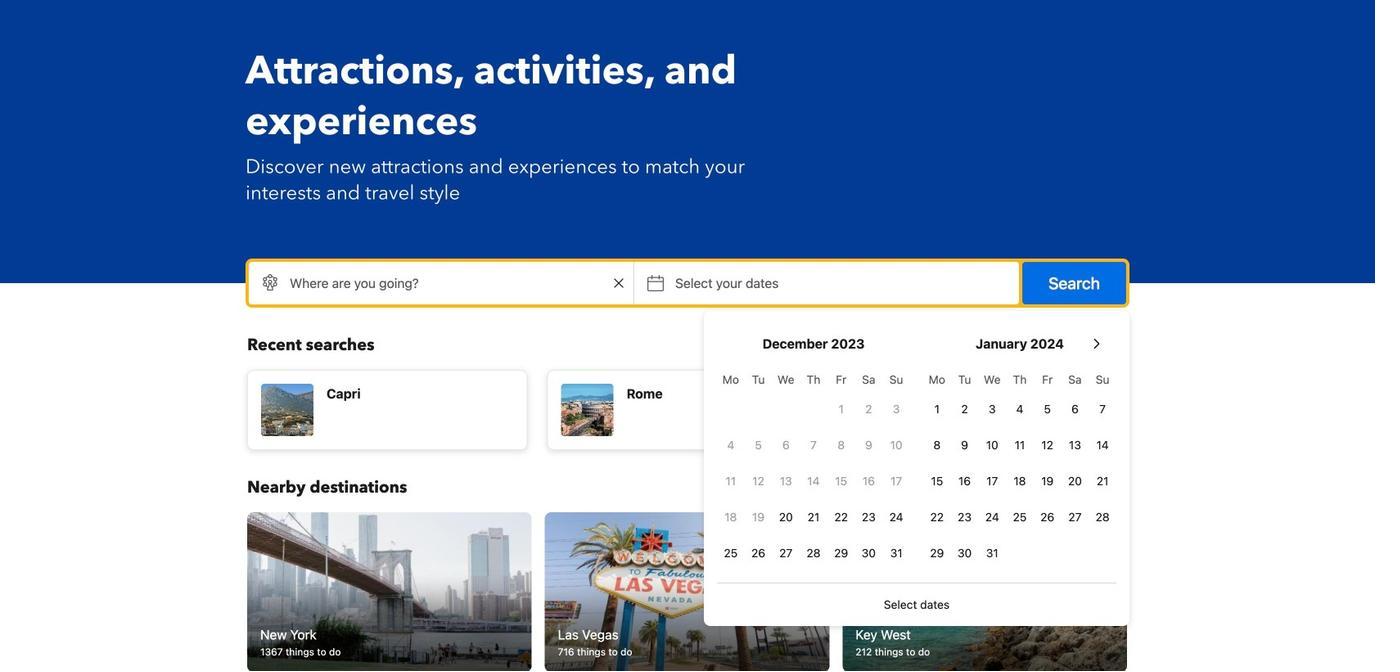 Task type: describe. For each thing, give the bounding box(es) containing it.
13 December 2023 checkbox
[[773, 465, 800, 498]]

28 December 2023 checkbox
[[800, 537, 828, 570]]

5 December 2023 checkbox
[[745, 429, 773, 462]]

27 January 2024 checkbox
[[1062, 501, 1089, 534]]

5 January 2024 checkbox
[[1034, 393, 1062, 426]]

20 January 2024 checkbox
[[1062, 465, 1089, 498]]

1 grid from the left
[[717, 364, 911, 570]]

19 January 2024 checkbox
[[1034, 465, 1062, 498]]

26 January 2024 checkbox
[[1034, 501, 1062, 534]]

14 December 2023 checkbox
[[800, 465, 828, 498]]

6 December 2023 checkbox
[[773, 429, 800, 462]]

15 December 2023 checkbox
[[828, 465, 855, 498]]

2 grid from the left
[[924, 364, 1117, 570]]

10 January 2024 checkbox
[[979, 429, 1007, 462]]

new york image
[[247, 513, 532, 672]]

16 December 2023 checkbox
[[855, 465, 883, 498]]

29 December 2023 checkbox
[[828, 537, 855, 570]]

28 January 2024 checkbox
[[1089, 501, 1117, 534]]

17 December 2023 checkbox
[[883, 465, 911, 498]]

4 December 2023 checkbox
[[717, 429, 745, 462]]

23 January 2024 checkbox
[[951, 501, 979, 534]]

18 December 2023 checkbox
[[717, 501, 745, 534]]

4 January 2024 checkbox
[[1007, 393, 1034, 426]]

17 January 2024 checkbox
[[979, 465, 1007, 498]]

24 December 2023 checkbox
[[883, 501, 911, 534]]

7 December 2023 checkbox
[[800, 429, 828, 462]]

31 January 2024 checkbox
[[979, 537, 1007, 570]]

8 December 2023 checkbox
[[828, 429, 855, 462]]

10 December 2023 checkbox
[[883, 429, 911, 462]]

Where are you going? search field
[[249, 262, 634, 305]]

19 December 2023 checkbox
[[745, 501, 773, 534]]

3 December 2023 checkbox
[[883, 393, 911, 426]]

31 December 2023 checkbox
[[883, 537, 911, 570]]

8 January 2024 checkbox
[[924, 429, 951, 462]]

30 January 2024 checkbox
[[951, 537, 979, 570]]

2 December 2023 checkbox
[[855, 393, 883, 426]]

26 December 2023 checkbox
[[745, 537, 773, 570]]

30 December 2023 checkbox
[[855, 537, 883, 570]]

20 December 2023 checkbox
[[773, 501, 800, 534]]

9 January 2024 checkbox
[[951, 429, 979, 462]]



Task type: locate. For each thing, give the bounding box(es) containing it.
29 January 2024 checkbox
[[924, 537, 951, 570]]

25 December 2023 checkbox
[[717, 537, 745, 570]]

23 December 2023 checkbox
[[855, 501, 883, 534]]

13 January 2024 checkbox
[[1062, 429, 1089, 462]]

1 January 2024 checkbox
[[924, 393, 951, 426]]

14 January 2024 checkbox
[[1089, 429, 1117, 462]]

1 December 2023 checkbox
[[828, 393, 855, 426]]

11 December 2023 checkbox
[[717, 465, 745, 498]]

6 January 2024 checkbox
[[1062, 393, 1089, 426]]

25 January 2024 checkbox
[[1007, 501, 1034, 534]]

key west image
[[843, 513, 1128, 672]]

11 January 2024 checkbox
[[1007, 429, 1034, 462]]

22 January 2024 checkbox
[[924, 501, 951, 534]]

12 December 2023 checkbox
[[745, 465, 773, 498]]

18 January 2024 checkbox
[[1007, 465, 1034, 498]]

12 January 2024 checkbox
[[1034, 429, 1062, 462]]

0 horizontal spatial grid
[[717, 364, 911, 570]]

22 December 2023 checkbox
[[828, 501, 855, 534]]

3 January 2024 checkbox
[[979, 393, 1007, 426]]

las vegas image
[[545, 513, 830, 672]]

21 January 2024 checkbox
[[1089, 465, 1117, 498]]

grid
[[717, 364, 911, 570], [924, 364, 1117, 570]]

2 January 2024 checkbox
[[951, 393, 979, 426]]

24 January 2024 checkbox
[[979, 501, 1007, 534]]

27 December 2023 checkbox
[[773, 537, 800, 570]]

16 January 2024 checkbox
[[951, 465, 979, 498]]

15 January 2024 checkbox
[[924, 465, 951, 498]]

7 January 2024 checkbox
[[1089, 393, 1117, 426]]

1 horizontal spatial grid
[[924, 364, 1117, 570]]

9 December 2023 checkbox
[[855, 429, 883, 462]]

21 December 2023 checkbox
[[800, 501, 828, 534]]



Task type: vqa. For each thing, say whether or not it's contained in the screenshot.
monthly
no



